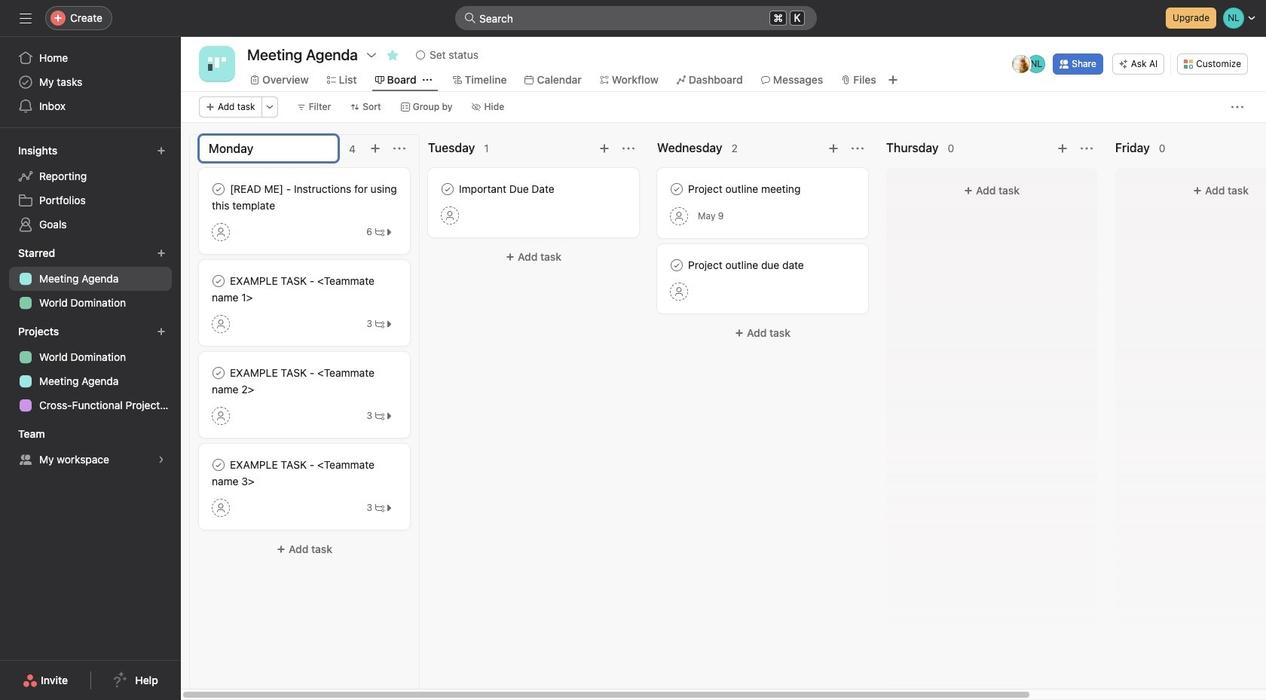 Task type: locate. For each thing, give the bounding box(es) containing it.
1 mark complete image from the left
[[210, 180, 228, 198]]

global element
[[0, 37, 181, 127]]

more section actions image for first add task icon from right
[[1081, 142, 1093, 155]]

tab actions image
[[423, 75, 432, 84]]

insights element
[[0, 137, 181, 240]]

2 horizontal spatial more section actions image
[[1081, 142, 1093, 155]]

New section text field
[[199, 135, 339, 162]]

1 horizontal spatial mark complete image
[[668, 180, 686, 198]]

more section actions image for 2nd add task icon from left
[[623, 142, 635, 155]]

2 mark complete image from the left
[[668, 180, 686, 198]]

0 vertical spatial mark complete checkbox
[[210, 364, 228, 382]]

add task image
[[369, 142, 381, 155], [599, 142, 611, 155], [828, 142, 840, 155], [1057, 142, 1069, 155]]

1 horizontal spatial more section actions image
[[623, 142, 635, 155]]

3 add task image from the left
[[828, 142, 840, 155]]

mark complete image for mark complete checkbox associated with 2nd add task icon from left
[[439, 180, 457, 198]]

board image
[[208, 55, 226, 73]]

1 add task image from the left
[[369, 142, 381, 155]]

None field
[[455, 6, 817, 30]]

mark complete image for 2nd mark complete option from the top of the page
[[210, 456, 228, 474]]

more actions image
[[1232, 101, 1244, 113], [265, 103, 274, 112]]

0 horizontal spatial mark complete image
[[210, 180, 228, 198]]

hide sidebar image
[[20, 12, 32, 24]]

0 horizontal spatial more actions image
[[265, 103, 274, 112]]

1 more section actions image from the left
[[394, 142, 406, 155]]

Mark complete checkbox
[[210, 364, 228, 382], [210, 456, 228, 474]]

3 more section actions image from the left
[[1081, 142, 1093, 155]]

Mark complete checkbox
[[210, 180, 228, 198], [439, 180, 457, 198], [668, 180, 686, 198], [668, 256, 686, 274], [210, 272, 228, 290]]

1 vertical spatial mark complete checkbox
[[210, 456, 228, 474]]

mark complete image for mark complete checkbox related to 2nd add task icon from right
[[668, 180, 686, 198]]

new project or portfolio image
[[157, 327, 166, 336]]

mark complete image for mark complete checkbox associated with 4th add task icon from the right
[[210, 180, 228, 198]]

more section actions image
[[394, 142, 406, 155], [623, 142, 635, 155], [1081, 142, 1093, 155]]

mark complete image for 2nd mark complete option from the bottom
[[210, 364, 228, 382]]

mark complete image
[[439, 180, 457, 198], [668, 256, 686, 274], [210, 272, 228, 290], [210, 364, 228, 382], [210, 456, 228, 474]]

2 more section actions image from the left
[[623, 142, 635, 155]]

0 horizontal spatial more section actions image
[[394, 142, 406, 155]]

add tab image
[[887, 74, 899, 86]]

mark complete image
[[210, 180, 228, 198], [668, 180, 686, 198]]



Task type: describe. For each thing, give the bounding box(es) containing it.
4 add task image from the left
[[1057, 142, 1069, 155]]

mark complete checkbox for 2nd add task icon from right
[[668, 180, 686, 198]]

Search tasks, projects, and more text field
[[455, 6, 817, 30]]

more section actions image for 4th add task icon from the right
[[394, 142, 406, 155]]

starred element
[[0, 240, 181, 318]]

teams element
[[0, 421, 181, 475]]

2 add task image from the left
[[599, 142, 611, 155]]

projects element
[[0, 318, 181, 421]]

new insights image
[[157, 146, 166, 155]]

mark complete checkbox for 2nd add task icon from left
[[439, 180, 457, 198]]

remove from starred image
[[387, 49, 399, 61]]

see details, my workspace image
[[157, 455, 166, 464]]

prominent image
[[464, 12, 476, 24]]

show options image
[[366, 49, 378, 61]]

1 mark complete checkbox from the top
[[210, 364, 228, 382]]

mark complete checkbox for 4th add task icon from the right
[[210, 180, 228, 198]]

1 horizontal spatial more actions image
[[1232, 101, 1244, 113]]

add items to starred image
[[157, 249, 166, 258]]

2 mark complete checkbox from the top
[[210, 456, 228, 474]]

more section actions image
[[852, 142, 864, 155]]



Task type: vqa. For each thing, say whether or not it's contained in the screenshot.
NEW SECTION Text Box
yes



